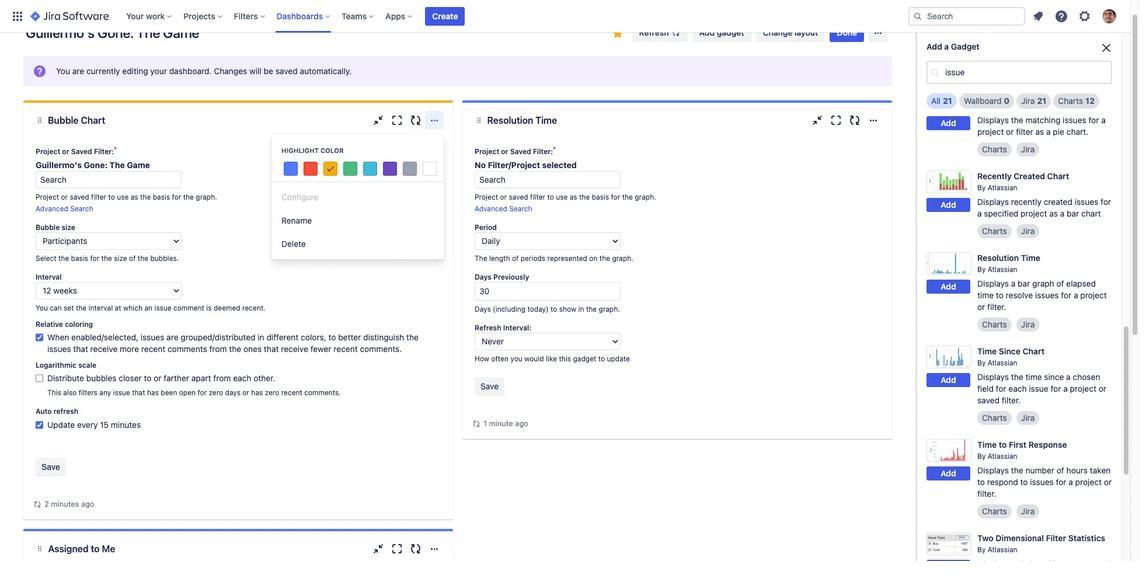 Task type: describe. For each thing, give the bounding box(es) containing it.
add up all
[[927, 41, 942, 51]]

scale
[[78, 361, 96, 370]]

add for recently created chart's the add button
[[941, 200, 956, 210]]

filter. for to
[[977, 489, 996, 499]]

minimize bubble chart image
[[371, 113, 385, 127]]

project or saved filter to use as the basis for the graph. advanced search for resolution time
[[475, 193, 656, 213]]

for inside resolution time region
[[611, 193, 620, 201]]

recently
[[977, 171, 1012, 181]]

teams button
[[338, 7, 378, 25]]

comments
[[168, 344, 207, 354]]

by inside "time since chart by atlassian displays the time since a chosen field for each issue for a project or saved filter."
[[977, 358, 986, 367]]

respond
[[987, 477, 1018, 487]]

Red radio
[[302, 160, 319, 178]]

(including
[[493, 305, 526, 314]]

you are currently editing your dashboard. changes will be saved automatically.
[[56, 66, 352, 76]]

filter for bubble chart
[[91, 193, 106, 201]]

atlassian inside by atlassian jira issue labels in a gadget
[[988, 32, 1017, 40]]

of inside resolution time by atlassian displays a bar graph of elapsed time to resolve issues for a project or filter.
[[1057, 278, 1064, 288]]

green image
[[343, 162, 357, 176]]

by inside by atlassian jira issue labels in a gadget
[[977, 32, 986, 40]]

when
[[47, 332, 69, 342]]

project up bubble size
[[36, 193, 59, 201]]

create
[[432, 11, 458, 21]]

chart down currently
[[81, 115, 105, 126]]

for inside distribute bubbles closer to or farther apart from each other. this also filters any issue that has been open for zero days or has zero recent comments.
[[198, 388, 207, 397]]

auto refresh
[[36, 407, 78, 416]]

would
[[524, 354, 544, 363]]

maximize assigned to me image
[[390, 542, 404, 556]]

search for bubble
[[70, 204, 93, 213]]

banner containing your work
[[0, 0, 1130, 33]]

or inside "time since chart by atlassian displays the time since a chosen field for each issue for a project or saved filter."
[[1099, 384, 1107, 394]]

project down bubble chart
[[36, 147, 60, 156]]

every
[[77, 420, 98, 430]]

minimize resolution time image
[[810, 113, 824, 127]]

0 horizontal spatial gadget
[[951, 41, 980, 51]]

hours
[[1067, 465, 1088, 475]]

White radio
[[421, 160, 438, 178]]

chart inside "time since chart by atlassian displays the time since a chosen field for each issue for a project or saved filter."
[[1023, 346, 1045, 356]]

filter. inside resolution time by atlassian displays a bar graph of elapsed time to resolve issues for a project or filter.
[[987, 302, 1006, 312]]

refresh resolution time image
[[848, 113, 862, 127]]

settings image
[[1078, 9, 1092, 23]]

from inside when enabled/selected, issues are grouped/distributed in different colors, to better distinguish the issues that receive more recent comments from the ones that receive fewer recent comments.
[[209, 344, 227, 354]]

1
[[483, 419, 487, 428]]

add for 6th the add button from the bottom of the page
[[941, 48, 956, 58]]

guillermo's gone: the game inside bubble chart region
[[36, 160, 150, 170]]

minimize assigned to me image
[[371, 542, 385, 556]]

better
[[338, 332, 361, 342]]

refresh button
[[632, 23, 688, 42]]

advanced search link for resolution
[[475, 204, 532, 213]]

any
[[99, 388, 111, 397]]

your work button
[[123, 7, 176, 25]]

0 vertical spatial gone:
[[98, 25, 134, 41]]

done link
[[830, 23, 864, 42]]

charts left 12
[[1058, 96, 1083, 106]]

issues inside recently created chart by atlassian displays recently created issues for a specified project as a bar chart
[[1075, 197, 1098, 207]]

that inside distribute bubbles closer to or farther apart from each other. this also filters any issue that has been open for zero days or has zero recent comments.
[[132, 388, 145, 397]]

to inside resolution time by atlassian displays a bar graph of elapsed time to resolve issues for a project or filter.
[[996, 290, 1004, 300]]

by inside pie chart by atlassian displays the matching issues for a project or filter as a pie chart.
[[977, 102, 986, 110]]

saved inside bubble chart region
[[70, 193, 89, 201]]

resolution time region
[[472, 138, 883, 430]]

search image
[[913, 11, 923, 21]]

wallboard
[[964, 96, 1002, 106]]

jira up pie
[[982, 62, 996, 72]]

two dimensional filter statistics image
[[927, 532, 972, 556]]

created
[[1044, 197, 1073, 207]]

by atlassian jira issue labels in a gadget
[[977, 32, 1083, 55]]

the inside "time since chart by atlassian displays the time since a chosen field for each issue for a project or saved filter."
[[1011, 372, 1023, 382]]

jira down resolve
[[1021, 319, 1035, 329]]

time to first response by atlassian displays the number of hours taken to respond to issues for a project or filter.
[[977, 440, 1112, 499]]

issues down the 'you can set the interval at which an issue comment is deemed recent.'
[[141, 332, 164, 342]]

as inside recently created chart by atlassian displays recently created issues for a specified project as a bar chart
[[1049, 208, 1058, 218]]

search field for bubble chart
[[36, 171, 182, 189]]

issues inside time to first response by atlassian displays the number of hours taken to respond to issues for a project or filter.
[[1030, 477, 1054, 487]]

advanced search link for bubble
[[36, 204, 93, 213]]

2 zero from the left
[[265, 388, 279, 397]]

the inside time to first response by atlassian displays the number of hours taken to respond to issues for a project or filter.
[[1011, 465, 1023, 475]]

update every 15 minutes
[[47, 420, 141, 430]]

automatically.
[[300, 66, 352, 76]]

open
[[179, 388, 196, 397]]

days previously
[[475, 273, 529, 281]]

2 has from the left
[[251, 388, 263, 397]]

close icon image
[[1099, 41, 1113, 55]]

chosen
[[1073, 372, 1100, 382]]

chart.
[[1067, 127, 1089, 137]]

refresh bubble chart image
[[409, 113, 423, 127]]

basis for time
[[592, 193, 609, 201]]

changes
[[214, 66, 247, 76]]

2 receive from the left
[[281, 344, 308, 354]]

1 receive from the left
[[90, 344, 118, 354]]

delete
[[281, 239, 306, 249]]

jira inside by atlassian jira issue labels in a gadget
[[977, 45, 991, 55]]

12
[[1086, 96, 1095, 106]]

1 vertical spatial size
[[114, 254, 127, 263]]

displays inside pie chart by atlassian displays the matching issues for a project or filter as a pie chart.
[[977, 115, 1009, 125]]

more
[[120, 344, 139, 354]]

color
[[320, 147, 344, 154]]

0 horizontal spatial recent
[[141, 344, 165, 354]]

by inside recently created chart by atlassian displays recently created issues for a specified project as a bar chart
[[977, 183, 986, 192]]

advanced for resolution time
[[475, 204, 507, 213]]

of inside resolution time region
[[512, 254, 519, 263]]

1 add button from the top
[[927, 46, 970, 60]]

add for the add button associated with time to first response
[[941, 469, 956, 478]]

configure button
[[272, 186, 444, 209]]

atlassian inside two dimensional filter statistics by atlassian
[[988, 545, 1017, 554]]

project or saved filter: for resolution
[[475, 147, 553, 156]]

1 horizontal spatial game
[[163, 25, 199, 41]]

add gadget button
[[692, 23, 751, 42]]

filter/project
[[488, 160, 540, 170]]

colors,
[[301, 332, 326, 342]]

0 vertical spatial guillermo's gone: the game
[[26, 25, 199, 41]]

comments. inside distribute bubbles closer to or farther apart from each other. this also filters any issue that has been open for zero days or has zero recent comments.
[[304, 388, 341, 397]]

1 zero from the left
[[209, 388, 223, 397]]

fewer
[[310, 344, 331, 354]]

atlassian inside recently created chart by atlassian displays recently created issues for a specified project as a bar chart
[[988, 183, 1017, 192]]

me
[[102, 544, 115, 554]]

filters
[[79, 388, 97, 397]]

bar inside recently created chart by atlassian displays recently created issues for a specified project as a bar chart
[[1067, 208, 1079, 218]]

saved inside resolution time region
[[509, 193, 528, 201]]

yellow image
[[324, 162, 337, 176]]

filter: for chart
[[94, 147, 114, 156]]

bubble for bubble chart
[[48, 115, 79, 126]]

0 vertical spatial are
[[72, 66, 84, 76]]

ago for bubble
[[81, 499, 94, 509]]

project inside pie chart by atlassian displays the matching issues for a project or filter as a pie chart.
[[977, 127, 1004, 137]]

graph. inside bubble chart region
[[196, 193, 217, 201]]

issue inside by atlassian jira issue labels in a gadget
[[993, 45, 1013, 55]]

1 has from the left
[[147, 388, 159, 397]]

filter
[[1046, 533, 1066, 543]]

bubbles
[[86, 373, 117, 383]]

also
[[63, 388, 77, 397]]

comment
[[173, 304, 204, 312]]

jira up created
[[1021, 144, 1035, 154]]

as inside resolution time region
[[570, 193, 577, 201]]

ones
[[243, 344, 262, 354]]

for inside recently created chart by atlassian displays recently created issues for a specified project as a bar chart
[[1101, 197, 1111, 207]]

grouped/distributed
[[181, 332, 255, 342]]

interval:
[[503, 323, 532, 332]]

for inside resolution time by atlassian displays a bar graph of elapsed time to resolve issues for a project or filter.
[[1061, 290, 1072, 300]]

2 horizontal spatial recent
[[334, 344, 358, 354]]

update
[[47, 420, 75, 430]]

bubble chart region
[[33, 138, 444, 510]]

gone: inside bubble chart region
[[84, 160, 108, 170]]

add inside button
[[699, 27, 715, 37]]

recently created chart by atlassian displays recently created issues for a specified project as a bar chart
[[977, 171, 1111, 218]]

search for resolution
[[509, 204, 532, 213]]

elapsed
[[1066, 278, 1096, 288]]

which
[[123, 304, 142, 312]]

saved for resolution
[[510, 147, 531, 156]]

each inside distribute bubbles closer to or farther apart from each other. this also filters any issue that has been open for zero days or has zero recent comments.
[[233, 373, 251, 383]]

since
[[999, 346, 1021, 356]]

Gray radio
[[401, 160, 419, 178]]

atlassian inside resolution time by atlassian displays a bar graph of elapsed time to resolve issues for a project or filter.
[[988, 265, 1017, 274]]

time inside "time since chart by atlassian displays the time since a chosen field for each issue for a project or saved filter."
[[1026, 372, 1042, 382]]

filters button
[[230, 7, 270, 25]]

assigned
[[48, 544, 89, 554]]

charts 12
[[1058, 96, 1095, 106]]

each inside "time since chart by atlassian displays the time since a chosen field for each issue for a project or saved filter."
[[1009, 384, 1027, 394]]

time inside resolution time by atlassian displays a bar graph of elapsed time to resolve issues for a project or filter.
[[1021, 253, 1040, 263]]

issues down 'when'
[[47, 344, 71, 354]]

basis for chart
[[153, 193, 170, 201]]

interval
[[36, 273, 62, 281]]

project inside "time since chart by atlassian displays the time since a chosen field for each issue for a project or saved filter."
[[1070, 384, 1097, 394]]

jira right 0
[[1021, 96, 1035, 106]]

is
[[206, 304, 212, 312]]

saved right be
[[275, 66, 298, 76]]

time to first response image
[[927, 439, 972, 462]]

atlassian inside "time since chart by atlassian displays the time since a chosen field for each issue for a project or saved filter."
[[988, 358, 1017, 367]]

gadget inside by atlassian jira issue labels in a gadget
[[1055, 45, 1083, 55]]

or inside pie chart by atlassian displays the matching issues for a project or filter as a pie chart.
[[1006, 127, 1014, 137]]

minute
[[489, 419, 513, 428]]

of inside bubble chart region
[[129, 254, 136, 263]]

0 vertical spatial size
[[62, 223, 75, 232]]

when enabled/selected, issues are grouped/distributed in different colors, to better distinguish the issues that receive more recent comments from the ones that receive fewer recent comments.
[[47, 332, 419, 354]]

project up the no
[[475, 147, 499, 156]]

project inside recently created chart by atlassian displays recently created issues for a specified project as a bar chart
[[1021, 208, 1047, 218]]

on
[[589, 254, 598, 263]]

add button for recently created chart
[[927, 198, 970, 212]]

teal image
[[363, 162, 377, 176]]

change layout button
[[756, 23, 825, 42]]

of inside time to first response by atlassian displays the number of hours taken to respond to issues for a project or filter.
[[1057, 465, 1064, 475]]

no filter/project selected
[[475, 160, 577, 170]]

primary element
[[7, 0, 909, 32]]

displays inside resolution time by atlassian displays a bar graph of elapsed time to resolve issues for a project or filter.
[[977, 278, 1009, 288]]

ago for resolution
[[515, 419, 528, 428]]

displays inside "time since chart by atlassian displays the time since a chosen field for each issue for a project or saved filter."
[[977, 372, 1009, 382]]

filter inside pie chart by atlassian displays the matching issues for a project or filter as a pie chart.
[[1016, 127, 1033, 137]]

jira up the first
[[1021, 413, 1035, 423]]

coloring
[[65, 320, 93, 329]]

Purple radio
[[381, 160, 399, 178]]

comments. inside when enabled/selected, issues are grouped/distributed in different colors, to better distinguish the issues that receive more recent comments from the ones that receive fewer recent comments.
[[360, 344, 402, 354]]

response
[[1029, 440, 1067, 450]]

change layout
[[763, 27, 818, 37]]

charts for since
[[982, 413, 1007, 423]]

1 vertical spatial minutes
[[51, 499, 79, 509]]

charts for chart
[[982, 144, 1007, 154]]

Auto refresh checkbox
[[36, 419, 43, 431]]

auto
[[36, 407, 52, 416]]

as inside bubble chart region
[[131, 193, 138, 201]]

issue inside distribute bubbles closer to or farther apart from each other. this also filters any issue that has been open for zero days or has zero recent comments.
[[113, 388, 130, 397]]

refresh assigned to me image
[[409, 542, 423, 556]]

logarithmic
[[36, 361, 76, 370]]

recently
[[1011, 197, 1042, 207]]

Teal radio
[[361, 160, 379, 178]]

bubbles.
[[150, 254, 179, 263]]

2 minutes ago
[[44, 499, 94, 509]]

you for you can set the interval at which an issue comment is deemed recent.
[[36, 304, 48, 312]]

by inside resolution time by atlassian displays a bar graph of elapsed time to resolve issues for a project or filter.
[[977, 265, 986, 274]]

gray image
[[403, 162, 417, 176]]

different
[[267, 332, 299, 342]]

a inside by atlassian jira issue labels in a gadget
[[1048, 45, 1053, 55]]

game inside bubble chart region
[[127, 160, 150, 170]]

in for a
[[1039, 45, 1046, 55]]

currently
[[86, 66, 120, 76]]

previously
[[493, 273, 529, 281]]

in for the
[[578, 305, 584, 314]]

logarithmic scale
[[36, 361, 96, 370]]

periods
[[521, 254, 545, 263]]

project up period
[[475, 193, 498, 201]]

project inside resolution time by atlassian displays a bar graph of elapsed time to resolve issues for a project or filter.
[[1080, 290, 1107, 300]]

time since chart by atlassian displays the time since a chosen field for each issue for a project or saved filter.
[[977, 346, 1107, 405]]



Task type: locate. For each thing, give the bounding box(es) containing it.
recent down the different
[[281, 388, 302, 397]]

are left currently
[[72, 66, 84, 76]]

project or saved filter: down bubble chart
[[36, 147, 114, 156]]

0 horizontal spatial in
[[258, 332, 264, 342]]

pie chart image
[[927, 89, 972, 112]]

field
[[977, 384, 994, 394]]

0 horizontal spatial are
[[72, 66, 84, 76]]

5 atlassian from the top
[[988, 358, 1017, 367]]

filter inside resolution time region
[[530, 193, 545, 201]]

bubble inside region
[[36, 223, 60, 232]]

0 vertical spatial guillermo's
[[26, 25, 95, 41]]

1 horizontal spatial an arrow curved in a circular way on the button that refreshes the dashboard image
[[472, 419, 481, 428]]

saved
[[71, 147, 92, 156], [510, 147, 531, 156]]

an arrow curved in a circular way on the button that refreshes the dashboard image left 2 at the left of the page
[[33, 500, 42, 509]]

labels
[[1015, 45, 1037, 55]]

0 vertical spatial refresh
[[639, 27, 669, 37]]

receive down enabled/selected, at the left bottom of the page
[[90, 344, 118, 354]]

from inside distribute bubbles closer to or farther apart from each other. this also filters any issue that has been open for zero days or has zero recent comments.
[[213, 373, 231, 383]]

1 vertical spatial in
[[578, 305, 584, 314]]

are inside when enabled/selected, issues are grouped/distributed in different colors, to better distinguish the issues that receive more recent comments from the ones that receive fewer recent comments.
[[167, 332, 178, 342]]

blue image
[[284, 162, 298, 176]]

1 horizontal spatial comments.
[[360, 344, 402, 354]]

1 horizontal spatial search field
[[475, 171, 621, 189]]

that down the different
[[264, 344, 279, 354]]

issue right any
[[113, 388, 130, 397]]

by right resolution time image
[[977, 265, 986, 274]]

number
[[1026, 465, 1055, 475]]

0 horizontal spatial zero
[[209, 388, 223, 397]]

projects button
[[180, 7, 227, 25]]

project
[[977, 127, 1004, 137], [1021, 208, 1047, 218], [1080, 290, 1107, 300], [1070, 384, 1097, 394], [1075, 477, 1102, 487]]

2 horizontal spatial in
[[1039, 45, 1046, 55]]

recent inside distribute bubbles closer to or farther apart from each other. this also filters any issue that has been open for zero days or has zero recent comments.
[[281, 388, 302, 397]]

zero left the days
[[209, 388, 223, 397]]

resolution for resolution time
[[487, 115, 533, 126]]

closer
[[119, 373, 142, 383]]

use inside bubble chart region
[[117, 193, 129, 201]]

resolution time
[[487, 115, 557, 126]]

0 horizontal spatial bar
[[1018, 278, 1030, 288]]

taken
[[1090, 465, 1111, 475]]

1 project or saved filter to use as the basis for the graph. advanced search from the left
[[36, 193, 217, 213]]

1 horizontal spatial filter:
[[533, 147, 553, 156]]

create button
[[425, 7, 465, 25]]

bubble chart
[[48, 115, 105, 126]]

Yellow radio
[[322, 160, 339, 178]]

1 horizontal spatial advanced
[[475, 204, 507, 213]]

2 advanced search link from the left
[[475, 204, 532, 213]]

add down time since chart "image"
[[941, 375, 956, 385]]

use for chart
[[117, 193, 129, 201]]

1 horizontal spatial gadget
[[717, 27, 744, 37]]

1 horizontal spatial you
[[56, 66, 70, 76]]

0 horizontal spatial filter
[[91, 193, 106, 201]]

a
[[944, 41, 949, 51], [1048, 45, 1053, 55], [1101, 115, 1106, 125], [1046, 127, 1051, 137], [977, 208, 982, 218], [1060, 208, 1065, 218], [1011, 278, 1016, 288], [1074, 290, 1078, 300], [1066, 372, 1071, 382], [1063, 384, 1068, 394], [1069, 477, 1073, 487]]

1 horizontal spatial use
[[556, 193, 568, 201]]

displays up 'respond'
[[977, 465, 1009, 475]]

refresh for refresh
[[639, 27, 669, 37]]

displays inside time to first response by atlassian displays the number of hours taken to respond to issues for a project or filter.
[[977, 465, 1009, 475]]

by
[[977, 32, 986, 40], [977, 102, 986, 110], [977, 183, 986, 192], [977, 265, 986, 274], [977, 358, 986, 367], [977, 452, 986, 461], [977, 545, 986, 554]]

dashboards button
[[273, 7, 335, 25]]

jira software image
[[30, 9, 109, 23], [30, 9, 109, 23]]

2 advanced from the left
[[475, 204, 507, 213]]

jira down "recently"
[[1021, 226, 1035, 236]]

rename button
[[272, 209, 444, 232]]

6 atlassian from the top
[[988, 452, 1017, 461]]

project or saved filter to use as the basis for the graph. advanced search
[[36, 193, 217, 213], [475, 193, 656, 213]]

chart up created
[[1047, 171, 1069, 181]]

size up select the basis for the size of the bubbles.
[[62, 223, 75, 232]]

Search gadgets field
[[942, 62, 1111, 83]]

0 vertical spatial filter.
[[987, 302, 1006, 312]]

0 horizontal spatial has
[[147, 388, 159, 397]]

chart right pie
[[992, 89, 1014, 99]]

21 up matching on the top
[[1037, 96, 1047, 106]]

saved down bubble chart
[[71, 147, 92, 156]]

0 horizontal spatial an arrow curved in a circular way on the button that refreshes the dashboard image
[[33, 500, 42, 509]]

1 horizontal spatial bar
[[1067, 208, 1079, 218]]

0 vertical spatial time
[[977, 290, 994, 300]]

size
[[62, 223, 75, 232], [114, 254, 127, 263]]

search down no filter/project selected at top
[[509, 204, 532, 213]]

1 horizontal spatial time
[[1026, 372, 1042, 382]]

gadget inside add gadget button
[[717, 27, 744, 37]]

in inside by atlassian jira issue labels in a gadget
[[1039, 45, 1046, 55]]

0 vertical spatial ago
[[515, 419, 528, 428]]

2 search from the left
[[509, 204, 532, 213]]

purple image
[[383, 162, 397, 176]]

in
[[1039, 45, 1046, 55], [578, 305, 584, 314], [258, 332, 264, 342]]

by inside time to first response by atlassian displays the number of hours taken to respond to issues for a project or filter.
[[977, 452, 986, 461]]

bar
[[1067, 208, 1079, 218], [1018, 278, 1030, 288]]

gadget
[[951, 41, 980, 51], [1055, 45, 1083, 55]]

project down wallboard 0
[[977, 127, 1004, 137]]

resolution up filter/project at the left top of page
[[487, 115, 533, 126]]

pie
[[1053, 127, 1064, 137]]

distribute bubbles closer to or farther apart from each other. this also filters any issue that has been open for zero days or has zero recent comments.
[[47, 373, 341, 397]]

1 horizontal spatial in
[[578, 305, 584, 314]]

0 horizontal spatial filter:
[[94, 147, 114, 156]]

you inside bubble chart region
[[36, 304, 48, 312]]

length
[[489, 254, 510, 263]]

guillermo's gone: the game down your
[[26, 25, 199, 41]]

issue down "since"
[[1029, 384, 1049, 394]]

1 minute ago
[[483, 419, 528, 428]]

0 vertical spatial game
[[163, 25, 199, 41]]

saved inside resolution time region
[[510, 147, 531, 156]]

filter for resolution time
[[530, 193, 545, 201]]

enabled/selected,
[[71, 332, 138, 342]]

issue inside "time since chart by atlassian displays the time since a chosen field for each issue for a project or saved filter."
[[1029, 384, 1049, 394]]

at
[[115, 304, 121, 312]]

chart
[[992, 89, 1014, 99], [81, 115, 105, 126], [1047, 171, 1069, 181], [1023, 346, 1045, 356]]

notifications image
[[1031, 9, 1045, 23]]

time inside "time since chart by atlassian displays the time since a chosen field for each issue for a project or saved filter."
[[977, 346, 997, 356]]

are
[[72, 66, 84, 76], [167, 332, 178, 342]]

filter inside bubble chart region
[[91, 193, 106, 201]]

specified
[[984, 208, 1018, 218]]

2 project or saved filter to use as the basis for the graph. advanced search from the left
[[475, 193, 656, 213]]

gadget inside resolution time region
[[573, 354, 596, 363]]

chart inside pie chart by atlassian displays the matching issues for a project or filter as a pie chart.
[[992, 89, 1014, 99]]

2 horizontal spatial filter
[[1016, 127, 1033, 137]]

2 days from the top
[[475, 305, 491, 314]]

1 horizontal spatial zero
[[265, 388, 279, 397]]

3 atlassian from the top
[[988, 183, 1017, 192]]

0 horizontal spatial refresh
[[475, 323, 501, 332]]

3 by from the top
[[977, 183, 986, 192]]

red image
[[304, 162, 318, 176]]

has down other.
[[251, 388, 263, 397]]

4 displays from the top
[[977, 372, 1009, 382]]

a inside time to first response by atlassian displays the number of hours taken to respond to issues for a project or filter.
[[1069, 477, 1073, 487]]

2 21 from the left
[[1037, 96, 1047, 106]]

use inside resolution time region
[[556, 193, 568, 201]]

1 horizontal spatial search
[[509, 204, 532, 213]]

project inside time to first response by atlassian displays the number of hours taken to respond to issues for a project or filter.
[[1075, 477, 1102, 487]]

time up selected
[[536, 115, 557, 126]]

assigned to me
[[48, 544, 115, 554]]

more actions for bubble chart gadget image
[[427, 113, 441, 127]]

an arrow curved in a circular way on the button that refreshes the dashboard image left 1
[[472, 419, 481, 428]]

chart
[[1081, 208, 1101, 218]]

2 filter: from the left
[[533, 147, 553, 156]]

0 horizontal spatial minutes
[[51, 499, 79, 509]]

highlight color group
[[272, 134, 444, 186]]

more actions for resolution time gadget image
[[866, 113, 880, 127]]

of left "hours"
[[1057, 465, 1064, 475]]

21 for all 21
[[943, 96, 952, 106]]

time left resolve
[[977, 290, 994, 300]]

two dimensional filter statistics by atlassian
[[977, 533, 1105, 554]]

0 vertical spatial an arrow curved in a circular way on the button that refreshes the dashboard image
[[472, 419, 481, 428]]

be
[[264, 66, 273, 76]]

comments. down distinguish
[[360, 344, 402, 354]]

0 vertical spatial days
[[475, 273, 492, 281]]

1 horizontal spatial project or saved filter to use as the basis for the graph. advanced search
[[475, 193, 656, 213]]

in inside when enabled/selected, issues are grouped/distributed in different colors, to better distinguish the issues that receive more recent comments from the ones that receive fewer recent comments.
[[258, 332, 264, 342]]

add button for pie chart
[[927, 116, 970, 130]]

atlassian inside time to first response by atlassian displays the number of hours taken to respond to issues for a project or filter.
[[988, 452, 1017, 461]]

1 saved from the left
[[71, 147, 92, 156]]

an arrow curved in a circular way on the button that refreshes the dashboard image
[[472, 419, 481, 428], [33, 500, 42, 509]]

refresh interval:
[[475, 323, 532, 332]]

4 by from the top
[[977, 265, 986, 274]]

0 horizontal spatial game
[[127, 160, 150, 170]]

2 vertical spatial the
[[475, 254, 487, 263]]

charts for time
[[982, 319, 1007, 329]]

in inside resolution time region
[[578, 305, 584, 314]]

add button down time to first response image on the bottom
[[927, 467, 970, 481]]

0 horizontal spatial comments.
[[304, 388, 341, 397]]

zero
[[209, 388, 223, 397], [265, 388, 279, 397]]

jira 21
[[1021, 96, 1047, 106]]

by up the field
[[977, 358, 986, 367]]

1 displays from the top
[[977, 115, 1009, 125]]

project or saved filter: for bubble
[[36, 147, 114, 156]]

5 displays from the top
[[977, 465, 1009, 475]]

1 horizontal spatial recent
[[281, 388, 302, 397]]

highlight
[[281, 147, 319, 154]]

add button for time to first response
[[927, 467, 970, 481]]

1 horizontal spatial gadget
[[1055, 45, 1083, 55]]

add button for time since chart
[[927, 373, 970, 387]]

1 horizontal spatial resolution
[[977, 253, 1019, 263]]

1 horizontal spatial size
[[114, 254, 127, 263]]

minutes
[[111, 420, 141, 430], [51, 499, 79, 509]]

1 vertical spatial resolution
[[977, 253, 1019, 263]]

displays down wallboard 0
[[977, 115, 1009, 125]]

distribute
[[47, 373, 84, 383]]

recent
[[141, 344, 165, 354], [334, 344, 358, 354], [281, 388, 302, 397]]

add for the add button corresponding to time since chart
[[941, 375, 956, 385]]

displays up resolve
[[977, 278, 1009, 288]]

filter. inside time to first response by atlassian displays the number of hours taken to respond to issues for a project or filter.
[[977, 489, 996, 499]]

add right refresh icon
[[699, 27, 715, 37]]

1 search from the left
[[70, 204, 93, 213]]

issues down graph
[[1035, 290, 1059, 300]]

charts down the field
[[982, 413, 1007, 423]]

charts for created
[[982, 226, 1007, 236]]

0 vertical spatial in
[[1039, 45, 1046, 55]]

or inside time to first response by atlassian displays the number of hours taken to respond to issues for a project or filter.
[[1104, 477, 1112, 487]]

to
[[108, 193, 115, 201], [547, 193, 554, 201], [996, 290, 1004, 300], [551, 305, 557, 314], [328, 332, 336, 342], [598, 354, 605, 363], [144, 373, 152, 383], [999, 440, 1007, 450], [977, 477, 985, 487], [1020, 477, 1028, 487], [91, 544, 100, 554]]

days
[[225, 388, 241, 397]]

atlassian down pie
[[988, 102, 1017, 110]]

1 advanced search link from the left
[[36, 204, 93, 213]]

1 vertical spatial gadget
[[573, 354, 596, 363]]

in up ones
[[258, 332, 264, 342]]

add for the add button for resolution time
[[941, 282, 956, 292]]

2 vertical spatial in
[[258, 332, 264, 342]]

by down recently
[[977, 183, 986, 192]]

5 add button from the top
[[927, 373, 970, 387]]

chart right 'since'
[[1023, 346, 1045, 356]]

more actions for assigned to me gadget image
[[427, 542, 441, 556]]

0 horizontal spatial that
[[73, 344, 88, 354]]

1 horizontal spatial 21
[[1037, 96, 1047, 106]]

this
[[47, 388, 61, 397]]

filter: inside resolution time region
[[533, 147, 553, 156]]

2 horizontal spatial basis
[[592, 193, 609, 201]]

21 right all
[[943, 96, 952, 106]]

jira up dimensional
[[1021, 506, 1035, 516]]

you for you are currently editing your dashboard. changes will be saved automatically.
[[56, 66, 70, 76]]

an arrow curved in a circular way on the button that refreshes the dashboard image for bubble chart
[[33, 500, 42, 509]]

refresh image
[[671, 28, 681, 37]]

refresh inside button
[[639, 27, 669, 37]]

by down pie
[[977, 102, 986, 110]]

basis inside resolution time region
[[592, 193, 609, 201]]

by inside two dimensional filter statistics by atlassian
[[977, 545, 986, 554]]

project or saved filter to use as the basis for the graph. advanced search inside resolution time region
[[475, 193, 656, 213]]

0 vertical spatial gadget
[[717, 27, 744, 37]]

banner
[[0, 0, 1130, 33]]

1 horizontal spatial refresh
[[639, 27, 669, 37]]

minutes right 2 at the left of the page
[[51, 499, 79, 509]]

search inside bubble chart region
[[70, 204, 93, 213]]

0 horizontal spatial search field
[[36, 171, 182, 189]]

project down elapsed
[[1080, 290, 1107, 300]]

time since chart image
[[927, 346, 972, 369]]

1 horizontal spatial ago
[[515, 419, 528, 428]]

refresh for refresh interval:
[[475, 323, 501, 332]]

1 horizontal spatial saved
[[510, 147, 531, 156]]

saved up bubble size
[[70, 193, 89, 201]]

1 vertical spatial refresh
[[475, 323, 501, 332]]

in for different
[[258, 332, 264, 342]]

charts up two
[[982, 506, 1007, 516]]

1 project or saved filter: from the left
[[36, 147, 114, 156]]

advanced inside resolution time region
[[475, 204, 507, 213]]

for inside pie chart by atlassian displays the matching issues for a project or filter as a pie chart.
[[1089, 115, 1099, 125]]

1 advanced from the left
[[36, 204, 68, 213]]

advanced search link up period
[[475, 204, 532, 213]]

apps
[[385, 11, 405, 21]]

add button for resolution time
[[927, 280, 970, 294]]

1 vertical spatial you
[[36, 304, 48, 312]]

Blue radio
[[282, 160, 300, 178]]

recently created chart image
[[927, 170, 972, 194]]

days left (including
[[475, 305, 491, 314]]

6 add button from the top
[[927, 467, 970, 481]]

that
[[73, 344, 88, 354], [264, 344, 279, 354], [132, 388, 145, 397]]

0 vertical spatial the
[[136, 25, 160, 41]]

2 use from the left
[[556, 193, 568, 201]]

guillermo's gone: the game down bubble chart
[[36, 160, 150, 170]]

use for time
[[556, 193, 568, 201]]

refresh down (including
[[475, 323, 501, 332]]

1 horizontal spatial receive
[[281, 344, 308, 354]]

menu containing configure
[[272, 134, 444, 259]]

days down length
[[475, 273, 492, 281]]

white image
[[423, 162, 437, 176]]

issue right an
[[154, 304, 171, 312]]

0 horizontal spatial use
[[117, 193, 129, 201]]

add for the add button associated with pie chart
[[941, 118, 956, 128]]

an arrow curved in a circular way on the button that refreshes the dashboard image inside bubble chart region
[[33, 500, 42, 509]]

2 saved from the left
[[510, 147, 531, 156]]

filter: up selected
[[533, 147, 553, 156]]

of right length
[[512, 254, 519, 263]]

add button up pie chart image
[[927, 46, 970, 60]]

1 vertical spatial gone:
[[84, 160, 108, 170]]

0 horizontal spatial advanced
[[36, 204, 68, 213]]

show
[[559, 305, 576, 314]]

gadget left change
[[717, 27, 744, 37]]

filters
[[234, 11, 258, 21]]

time left the first
[[977, 440, 997, 450]]

0 vertical spatial you
[[56, 66, 70, 76]]

the inside resolution time region
[[475, 254, 487, 263]]

days for days (including today) to show in the graph.
[[475, 305, 491, 314]]

2 horizontal spatial the
[[475, 254, 487, 263]]

charts for to
[[982, 506, 1007, 516]]

project or saved filter to use as the basis for the graph. advanced search for bubble chart
[[36, 193, 217, 213]]

1 horizontal spatial each
[[1009, 384, 1027, 394]]

resolution inside resolution time by atlassian displays a bar graph of elapsed time to resolve issues for a project or filter.
[[977, 253, 1019, 263]]

0 horizontal spatial advanced search link
[[36, 204, 93, 213]]

bubble for bubble size
[[36, 223, 60, 232]]

2 horizontal spatial search field
[[909, 7, 1025, 25]]

filter: inside bubble chart region
[[94, 147, 114, 156]]

project
[[36, 147, 60, 156], [475, 147, 499, 156], [36, 193, 59, 201], [475, 193, 498, 201]]

all 21
[[931, 96, 952, 106]]

add down time to first response image on the bottom
[[941, 469, 956, 478]]

ago inside bubble chart region
[[81, 499, 94, 509]]

1 horizontal spatial filter
[[530, 193, 545, 201]]

1 vertical spatial time
[[1026, 372, 1042, 382]]

an arrow curved in a circular way on the button that refreshes the dashboard image for resolution time
[[472, 419, 481, 428]]

advanced for bubble chart
[[36, 204, 68, 213]]

days for days previously
[[475, 273, 492, 281]]

saved down filter/project at the left top of page
[[509, 193, 528, 201]]

deemed
[[214, 304, 240, 312]]

0 horizontal spatial basis
[[71, 254, 88, 263]]

from down grouped/distributed
[[209, 344, 227, 354]]

receive down the different
[[281, 344, 308, 354]]

1 vertical spatial ago
[[81, 499, 94, 509]]

0 horizontal spatial project or saved filter:
[[36, 147, 114, 156]]

this
[[559, 354, 571, 363]]

the inside pie chart by atlassian displays the matching issues for a project or filter as a pie chart.
[[1011, 115, 1023, 125]]

0 horizontal spatial size
[[62, 223, 75, 232]]

time inside time to first response by atlassian displays the number of hours taken to respond to issues for a project or filter.
[[977, 440, 997, 450]]

advanced up bubble size
[[36, 204, 68, 213]]

wallboard 0
[[964, 96, 1010, 106]]

issue left labels
[[993, 45, 1013, 55]]

other.
[[254, 373, 275, 383]]

advanced search link inside bubble chart region
[[36, 204, 93, 213]]

search field for resolution time
[[475, 171, 621, 189]]

help image
[[1055, 9, 1069, 23]]

filter. down resolve
[[987, 302, 1006, 312]]

issues inside resolution time by atlassian displays a bar graph of elapsed time to resolve issues for a project or filter.
[[1035, 290, 1059, 300]]

bar inside resolution time by atlassian displays a bar graph of elapsed time to resolve issues for a project or filter.
[[1018, 278, 1030, 288]]

1 horizontal spatial advanced search link
[[475, 204, 532, 213]]

to inside distribute bubbles closer to or farther apart from each other. this also filters any issue that has been open for zero days or has zero recent comments.
[[144, 373, 152, 383]]

ago right minute
[[515, 419, 528, 428]]

1 filter: from the left
[[94, 147, 114, 156]]

change
[[763, 27, 793, 37]]

appswitcher icon image
[[11, 9, 25, 23]]

project or saved filter: up filter/project at the left top of page
[[475, 147, 553, 156]]

2 displays from the top
[[977, 197, 1009, 207]]

chart inside recently created chart by atlassian displays recently created issues for a specified project as a bar chart
[[1047, 171, 1069, 181]]

2 project or saved filter: from the left
[[475, 147, 553, 156]]

project or saved filter:
[[36, 147, 114, 156], [475, 147, 553, 156]]

0 vertical spatial minutes
[[111, 420, 141, 430]]

5 by from the top
[[977, 358, 986, 367]]

None submit
[[475, 377, 505, 396], [36, 458, 66, 476], [475, 377, 505, 396], [36, 458, 66, 476]]

comments. down the fewer
[[304, 388, 341, 397]]

Search field
[[909, 7, 1025, 25], [36, 171, 182, 189], [475, 171, 621, 189]]

ago
[[515, 419, 528, 428], [81, 499, 94, 509]]

7 atlassian from the top
[[988, 545, 1017, 554]]

gadget right this
[[573, 354, 596, 363]]

group
[[272, 182, 444, 259]]

issues
[[1063, 115, 1086, 125], [1075, 197, 1098, 207], [1035, 290, 1059, 300], [141, 332, 164, 342], [47, 344, 71, 354], [1030, 477, 1054, 487]]

1 vertical spatial guillermo's gone: the game
[[36, 160, 150, 170]]

3 displays from the top
[[977, 278, 1009, 288]]

4 atlassian from the top
[[988, 265, 1017, 274]]

21 for jira 21
[[1037, 96, 1047, 106]]

displays up the field
[[977, 372, 1009, 382]]

from up the days
[[213, 373, 231, 383]]

no
[[475, 160, 486, 170]]

maximize bubble chart image
[[390, 113, 404, 127]]

search
[[70, 204, 93, 213], [509, 204, 532, 213]]

issues inside pie chart by atlassian displays the matching issues for a project or filter as a pie chart.
[[1063, 115, 1086, 125]]

When enabled/selected, issues are grouped/distributed in different colors, to better distinguish the issues that receive more recent comments from the ones that receive fewer recent comments. checkbox
[[36, 332, 43, 343]]

today)
[[527, 305, 549, 314]]

4 add button from the top
[[927, 280, 970, 294]]

projects
[[183, 11, 215, 21]]

1 vertical spatial bar
[[1018, 278, 1030, 288]]

advanced inside bubble chart region
[[36, 204, 68, 213]]

6 by from the top
[[977, 452, 986, 461]]

an arrow curved in a circular way on the button that refreshes the dashboard image inside resolution time region
[[472, 419, 481, 428]]

pie
[[977, 89, 990, 99]]

0 horizontal spatial search
[[70, 204, 93, 213]]

minutes right 15
[[111, 420, 141, 430]]

Green radio
[[342, 160, 359, 178]]

more dashboard actions image
[[871, 26, 885, 40]]

star guillermo's gone: the game image
[[610, 26, 624, 40]]

has
[[147, 388, 159, 397], [251, 388, 263, 397]]

select the basis for the size of the bubbles.
[[36, 254, 179, 263]]

guillermo's down bubble chart
[[36, 160, 82, 170]]

ago right 2 at the left of the page
[[81, 499, 94, 509]]

charts down specified
[[982, 226, 1007, 236]]

7 by from the top
[[977, 545, 986, 554]]

atlassian down two
[[988, 545, 1017, 554]]

time inside resolution time by atlassian displays a bar graph of elapsed time to resolve issues for a project or filter.
[[977, 290, 994, 300]]

filter. for since
[[1002, 395, 1021, 405]]

guillermo's
[[26, 25, 95, 41], [36, 160, 82, 170]]

will
[[249, 66, 262, 76]]

displays inside recently created chart by atlassian displays recently created issues for a specified project as a bar chart
[[977, 197, 1009, 207]]

in right labels
[[1039, 45, 1046, 55]]

the inside bubble chart region
[[110, 160, 125, 170]]

2 vertical spatial filter.
[[977, 489, 996, 499]]

time up graph
[[1021, 253, 1040, 263]]

your work
[[126, 11, 165, 21]]

1 horizontal spatial project or saved filter:
[[475, 147, 553, 156]]

maximize resolution time image
[[829, 113, 843, 127]]

0 horizontal spatial receive
[[90, 344, 118, 354]]

1 by from the top
[[977, 32, 986, 40]]

1 vertical spatial days
[[475, 305, 491, 314]]

for inside time to first response by atlassian displays the number of hours taken to respond to issues for a project or filter.
[[1056, 477, 1066, 487]]

you
[[511, 354, 522, 363]]

refresh inside resolution time region
[[475, 323, 501, 332]]

project or saved filter: inside resolution time region
[[475, 147, 553, 156]]

resolution up resolve
[[977, 253, 1019, 263]]

days
[[475, 273, 492, 281], [475, 305, 491, 314]]

represented
[[547, 254, 587, 263]]

your profile and settings image
[[1102, 9, 1116, 23]]

3 add button from the top
[[927, 198, 970, 212]]

2 atlassian from the top
[[988, 102, 1017, 110]]

atlassian inside pie chart by atlassian displays the matching issues for a project or filter as a pie chart.
[[988, 102, 1017, 110]]

as inside pie chart by atlassian displays the matching issues for a project or filter as a pie chart.
[[1036, 127, 1044, 137]]

group containing configure
[[272, 182, 444, 259]]

0 vertical spatial comments.
[[360, 344, 402, 354]]

1 horizontal spatial the
[[136, 25, 160, 41]]

advanced search link
[[36, 204, 93, 213], [475, 204, 532, 213]]

that up 'scale'
[[73, 344, 88, 354]]

1 vertical spatial guillermo's
[[36, 160, 82, 170]]

atlassian down the first
[[988, 452, 1017, 461]]

are up the 'comments'
[[167, 332, 178, 342]]

to inside when enabled/selected, issues are grouped/distributed in different colors, to better distinguish the issues that receive more recent comments from the ones that receive fewer recent comments.
[[328, 332, 336, 342]]

filter. inside "time since chart by atlassian displays the time since a chosen field for each issue for a project or saved filter."
[[1002, 395, 1021, 405]]

filter: for time
[[533, 147, 553, 156]]

2
[[44, 499, 49, 509]]

0 vertical spatial bar
[[1067, 208, 1079, 218]]

Days Previously text field
[[475, 282, 621, 301]]

0 horizontal spatial each
[[233, 373, 251, 383]]

layout
[[795, 27, 818, 37]]

1 vertical spatial from
[[213, 373, 231, 383]]

days (including today) to show in the graph.
[[475, 305, 620, 314]]

project or saved filter to use as the basis for the graph. advanced search inside bubble chart region
[[36, 193, 217, 213]]

1 days from the top
[[475, 273, 492, 281]]

saved for bubble
[[71, 147, 92, 156]]

displays up specified
[[977, 197, 1009, 207]]

0 horizontal spatial ago
[[81, 499, 94, 509]]

of
[[129, 254, 136, 263], [512, 254, 519, 263], [1057, 278, 1064, 288], [1057, 465, 1064, 475]]

you can set the interval at which an issue comment is deemed recent.
[[36, 304, 266, 312]]

menu
[[272, 134, 444, 259]]

Distribute bubbles closer to or farther apart from each other. checkbox
[[36, 373, 43, 384]]

filter.
[[987, 302, 1006, 312], [1002, 395, 1021, 405], [977, 489, 996, 499]]

gadget up pie
[[951, 41, 980, 51]]

1 vertical spatial are
[[167, 332, 178, 342]]

1 atlassian from the top
[[988, 32, 1017, 40]]

saved inside "time since chart by atlassian displays the time since a chosen field for each issue for a project or saved filter."
[[977, 395, 1000, 405]]

2 horizontal spatial that
[[264, 344, 279, 354]]

saved inside bubble chart region
[[71, 147, 92, 156]]

2 add button from the top
[[927, 116, 970, 130]]

resolution for resolution time by atlassian displays a bar graph of elapsed time to resolve issues for a project or filter.
[[977, 253, 1019, 263]]

or inside resolution time by atlassian displays a bar graph of elapsed time to resolve issues for a project or filter.
[[977, 302, 985, 312]]

1 21 from the left
[[943, 96, 952, 106]]

gone: down bubble chart
[[84, 160, 108, 170]]

zero down other.
[[265, 388, 279, 397]]

relative coloring
[[36, 320, 93, 329]]

0 horizontal spatial resolution
[[487, 115, 533, 126]]

project down chosen
[[1070, 384, 1097, 394]]

0 horizontal spatial gadget
[[573, 354, 596, 363]]

1 vertical spatial bubble
[[36, 223, 60, 232]]

that down closer
[[132, 388, 145, 397]]

first
[[1009, 440, 1027, 450]]

1 use from the left
[[117, 193, 129, 201]]

search inside resolution time region
[[509, 204, 532, 213]]

guillermo's inside bubble chart region
[[36, 160, 82, 170]]

atlassian down recently
[[988, 183, 1017, 192]]

resolution time image
[[927, 252, 972, 275]]

refresh
[[639, 27, 669, 37], [475, 323, 501, 332]]

done
[[837, 27, 857, 37]]

guillermo's up currently
[[26, 25, 95, 41]]

advanced search link inside resolution time region
[[475, 204, 532, 213]]

often
[[491, 354, 509, 363]]

charts up recently
[[982, 144, 1007, 154]]

time
[[536, 115, 557, 126], [1021, 253, 1040, 263], [977, 346, 997, 356], [977, 440, 997, 450]]

search up bubble size
[[70, 204, 93, 213]]

0 vertical spatial bubble
[[48, 115, 79, 126]]

resolve
[[1006, 290, 1033, 300]]

by down two
[[977, 545, 986, 554]]

2 by from the top
[[977, 102, 986, 110]]

each right the field
[[1009, 384, 1027, 394]]

1 horizontal spatial minutes
[[111, 420, 141, 430]]



Task type: vqa. For each thing, say whether or not it's contained in the screenshot.


